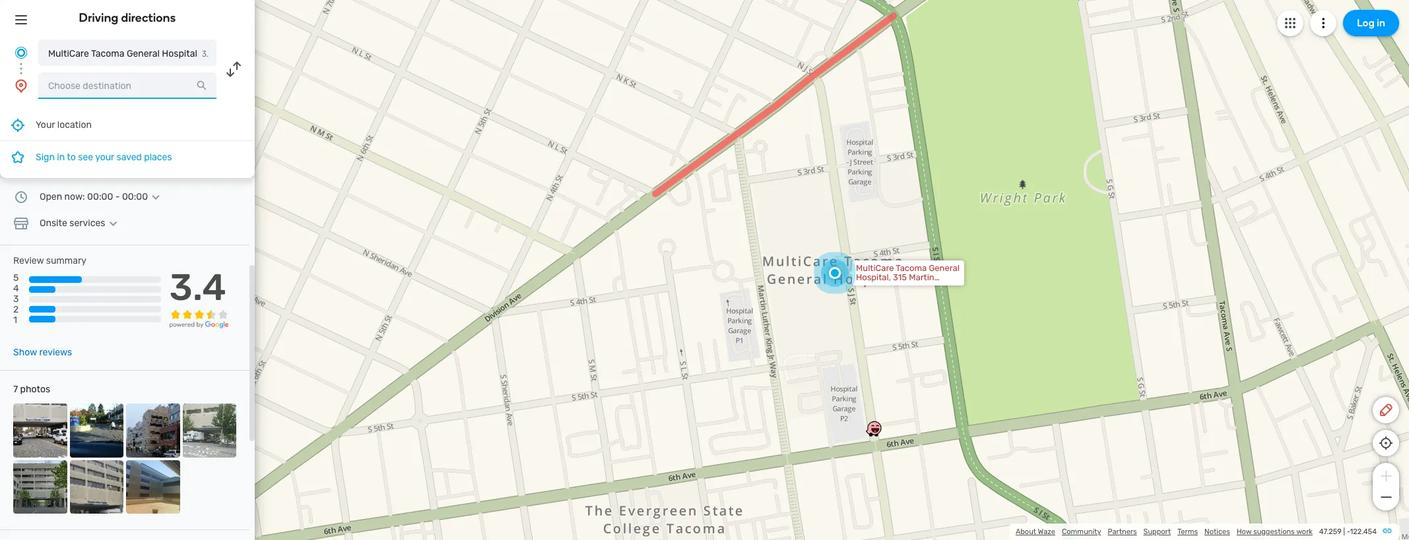 Task type: describe. For each thing, give the bounding box(es) containing it.
image 7 of multicare tacoma general hospital, tacoma image
[[126, 460, 180, 514]]

0 vertical spatial -
[[115, 191, 120, 203]]

review summary
[[13, 255, 87, 267]]

suggestions
[[1254, 528, 1295, 537]]

hospital
[[162, 48, 197, 59]]

|
[[1344, 528, 1345, 537]]

community link
[[1062, 528, 1101, 537]]

terms link
[[1178, 528, 1198, 537]]

zoom in image
[[1378, 469, 1394, 485]]

review
[[13, 255, 44, 267]]

location image
[[13, 78, 29, 94]]

image 2 of multicare tacoma general hospital, tacoma image
[[70, 404, 123, 458]]

onsite services
[[40, 218, 105, 229]]

about waze link
[[1016, 528, 1055, 537]]

multicare
[[48, 48, 89, 59]]

how
[[1237, 528, 1252, 537]]

5
[[13, 273, 19, 284]]

zoom out image
[[1378, 490, 1394, 506]]

summary
[[46, 255, 87, 267]]

onsite
[[40, 218, 67, 229]]

1 horizontal spatial -
[[1347, 528, 1350, 537]]

notices link
[[1205, 528, 1230, 537]]

open
[[40, 191, 62, 203]]

chevron down image
[[148, 192, 164, 203]]

general
[[127, 48, 160, 59]]

driving directions
[[79, 11, 176, 25]]

3.4
[[169, 266, 226, 310]]

support
[[1144, 528, 1171, 537]]

image 4 of multicare tacoma general hospital, tacoma image
[[183, 404, 236, 458]]

directions
[[121, 11, 176, 25]]

7
[[13, 384, 18, 395]]

image 3 of multicare tacoma general hospital, tacoma image
[[126, 404, 180, 458]]

how suggestions work link
[[1237, 528, 1313, 537]]

onsite services button
[[40, 218, 121, 229]]

3
[[13, 294, 19, 305]]

image 1 of multicare tacoma general hospital, tacoma image
[[13, 404, 67, 458]]

community
[[1062, 528, 1101, 537]]



Task type: locate. For each thing, give the bounding box(es) containing it.
about
[[1016, 528, 1036, 537]]

1 00:00 from the left
[[87, 191, 113, 203]]

2 00:00 from the left
[[122, 191, 148, 203]]

recenter image
[[10, 117, 26, 133]]

open now: 00:00 - 00:00 button
[[40, 191, 164, 203]]

computer image
[[13, 163, 29, 179]]

image 6 of multicare tacoma general hospital, tacoma image
[[70, 460, 123, 514]]

- right |
[[1347, 528, 1350, 537]]

122.454
[[1350, 528, 1377, 537]]

1 horizontal spatial 00:00
[[122, 191, 148, 203]]

tacoma
[[91, 48, 124, 59]]

multicare tacoma general hospital button
[[38, 40, 217, 66]]

0 horizontal spatial 00:00
[[87, 191, 113, 203]]

list box
[[0, 110, 255, 178]]

1
[[13, 315, 17, 326]]

star image
[[10, 149, 26, 165]]

5 4 3 2 1
[[13, 273, 19, 326]]

open now: 00:00 - 00:00
[[40, 191, 148, 203]]

partners
[[1108, 528, 1137, 537]]

show reviews
[[13, 347, 72, 359]]

now:
[[64, 191, 85, 203]]

link image
[[1382, 526, 1393, 537]]

services
[[69, 218, 105, 229]]

support link
[[1144, 528, 1171, 537]]

show
[[13, 347, 37, 359]]

waze
[[1038, 528, 1055, 537]]

0 horizontal spatial -
[[115, 191, 120, 203]]

driving
[[79, 11, 118, 25]]

multicare tacoma general hospital
[[48, 48, 197, 59]]

reviews
[[39, 347, 72, 359]]

- up chevron down image
[[115, 191, 120, 203]]

current location image
[[13, 45, 29, 61]]

image 5 of multicare tacoma general hospital, tacoma image
[[13, 460, 67, 514]]

photos
[[20, 384, 50, 395]]

Choose destination text field
[[38, 73, 217, 99]]

00:00
[[87, 191, 113, 203], [122, 191, 148, 203]]

clock image
[[13, 189, 29, 205]]

7 photos
[[13, 384, 50, 395]]

notices
[[1205, 528, 1230, 537]]

4
[[13, 283, 19, 295]]

about waze community partners support terms notices how suggestions work 47.259 | -122.454
[[1016, 528, 1377, 537]]

chevron down image
[[105, 218, 121, 229]]

2
[[13, 305, 19, 316]]

pencil image
[[1378, 403, 1394, 419]]

-
[[115, 191, 120, 203], [1347, 528, 1350, 537]]

partners link
[[1108, 528, 1137, 537]]

1 vertical spatial -
[[1347, 528, 1350, 537]]

work
[[1297, 528, 1313, 537]]

47.259
[[1319, 528, 1342, 537]]

store image
[[13, 216, 29, 232]]

terms
[[1178, 528, 1198, 537]]



Task type: vqa. For each thing, say whether or not it's contained in the screenshot.
עברית‎ LINK
no



